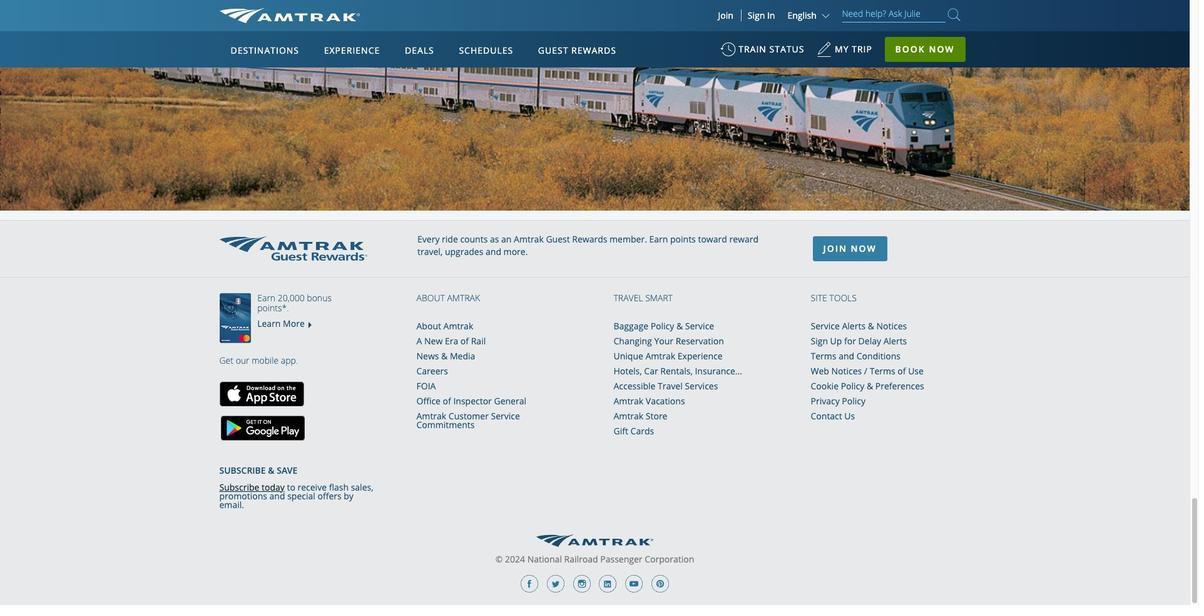 Task type: locate. For each thing, give the bounding box(es) containing it.
policy
[[651, 320, 674, 332], [841, 380, 865, 392], [842, 396, 866, 407]]

guest inside every ride counts as an amtrak guest rewards member. earn points toward reward travel, upgrades and more.
[[546, 233, 570, 245]]

2 vertical spatial and
[[270, 491, 285, 503]]

more.
[[504, 246, 528, 258]]

Please enter your search item search field
[[842, 6, 946, 23]]

0 vertical spatial experience
[[324, 44, 380, 56]]

alerts
[[842, 320, 866, 332], [884, 335, 907, 347]]

store
[[646, 411, 668, 422]]

guest rewards
[[538, 44, 616, 56]]

join now link
[[813, 236, 887, 262]]

ride
[[442, 233, 458, 245]]

save
[[277, 465, 297, 477]]

about amtrak a new era of rail news & media careers foia office of inspector general amtrak customer service commitments
[[417, 320, 526, 431]]

my
[[835, 43, 849, 55]]

member.
[[610, 233, 647, 245]]

amtrak on instagram image
[[573, 576, 591, 593]]

0 vertical spatial sign
[[748, 9, 765, 21]]

experience inside experience popup button
[[324, 44, 380, 56]]

travel up baggage
[[614, 292, 643, 304]]

guest rewards button
[[533, 33, 621, 68]]

accessible travel services link
[[614, 380, 718, 392]]

smart
[[645, 292, 673, 304]]

for
[[844, 335, 856, 347]]

amtrak image up destinations
[[219, 8, 360, 23]]

& inside baggage policy & service changing your reservation unique amtrak experience hotels, car rentals, insurance... accessible travel services amtrak vacations amtrak store gift cards
[[677, 320, 683, 332]]

0 vertical spatial about
[[417, 292, 445, 304]]

1 vertical spatial notices
[[832, 365, 862, 377]]

destinations
[[231, 44, 299, 56]]

every ride counts as an amtrak guest rewards member. earn points toward reward travel, upgrades and more.
[[418, 233, 759, 258]]

subscribe
[[219, 482, 259, 494]]

footer
[[0, 220, 1190, 606], [219, 441, 379, 511]]

of right era
[[461, 335, 469, 347]]

0 horizontal spatial join
[[718, 9, 734, 21]]

about
[[417, 292, 445, 304], [417, 320, 441, 332]]

0 vertical spatial earn
[[649, 233, 668, 245]]

and down for
[[839, 350, 855, 362]]

my trip button
[[817, 38, 873, 68]]

vacations
[[646, 396, 685, 407]]

join
[[718, 9, 734, 21], [823, 243, 848, 255]]

sign inside service alerts & notices sign up for delay alerts terms and conditions web notices / terms of use cookie policy & preferences privacy policy contact us
[[811, 335, 828, 347]]

0 horizontal spatial notices
[[832, 365, 862, 377]]

of right office
[[443, 396, 451, 407]]

1 vertical spatial experience
[[678, 350, 723, 362]]

& down a new era of rail link
[[441, 350, 448, 362]]

application
[[266, 105, 566, 280]]

0 vertical spatial policy
[[651, 320, 674, 332]]

and inside service alerts & notices sign up for delay alerts terms and conditions web notices / terms of use cookie policy & preferences privacy policy contact us
[[839, 350, 855, 362]]

1 horizontal spatial alerts
[[884, 335, 907, 347]]

policy inside baggage policy & service changing your reservation unique amtrak experience hotels, car rentals, insurance... accessible travel services amtrak vacations amtrak store gift cards
[[651, 320, 674, 332]]

office of inspector general link
[[417, 396, 526, 407]]

0 horizontal spatial service
[[491, 411, 520, 422]]

experience
[[324, 44, 380, 56], [678, 350, 723, 362]]

amtrak on twitter image
[[547, 576, 565, 593]]

2 horizontal spatial service
[[811, 320, 840, 332]]

1 vertical spatial earn
[[257, 292, 275, 304]]

commitments
[[417, 419, 475, 431]]

subscribe & save
[[219, 465, 297, 477]]

sales,
[[351, 482, 373, 494]]

amtrak up more.
[[514, 233, 544, 245]]

0 vertical spatial rewards
[[572, 44, 616, 56]]

travel
[[614, 292, 643, 304], [658, 380, 683, 392]]

service inside service alerts & notices sign up for delay alerts terms and conditions web notices / terms of use cookie policy & preferences privacy policy contact us
[[811, 320, 840, 332]]

1 vertical spatial join
[[823, 243, 848, 255]]

& up delay
[[868, 320, 874, 332]]

deals button
[[400, 33, 439, 68]]

about for about amtrak
[[417, 292, 445, 304]]

changing
[[614, 335, 652, 347]]

1 vertical spatial amtrak image
[[537, 535, 653, 548]]

travel up vacations
[[658, 380, 683, 392]]

0 vertical spatial guest
[[538, 44, 569, 56]]

about inside about amtrak a new era of rail news & media careers foia office of inspector general amtrak customer service commitments
[[417, 320, 441, 332]]

amtrak image up © 2024 national railroad passenger corporation
[[537, 535, 653, 548]]

insurance...
[[695, 365, 742, 377]]

0 vertical spatial travel
[[614, 292, 643, 304]]

& up changing your reservation link
[[677, 320, 683, 332]]

/
[[864, 365, 868, 377]]

0 horizontal spatial experience
[[324, 44, 380, 56]]

1 about from the top
[[417, 292, 445, 304]]

1 horizontal spatial earn
[[649, 233, 668, 245]]

search icon image
[[948, 6, 961, 23]]

to
[[287, 482, 295, 494]]

alerts up for
[[842, 320, 866, 332]]

and left to
[[270, 491, 285, 503]]

schedules link
[[454, 31, 518, 68]]

amtrak store link
[[614, 411, 668, 422]]

1 vertical spatial and
[[839, 350, 855, 362]]

& left save
[[268, 465, 275, 477]]

0 horizontal spatial sign
[[748, 9, 765, 21]]

service up up
[[811, 320, 840, 332]]

0 vertical spatial of
[[461, 335, 469, 347]]

1 horizontal spatial service
[[685, 320, 714, 332]]

notices up delay
[[877, 320, 907, 332]]

about for about amtrak a new era of rail news & media careers foia office of inspector general amtrak customer service commitments
[[417, 320, 441, 332]]

2 about from the top
[[417, 320, 441, 332]]

amtrak image
[[219, 8, 360, 23], [537, 535, 653, 548]]

get our mobile app.
[[219, 355, 298, 367]]

service
[[685, 320, 714, 332], [811, 320, 840, 332], [491, 411, 520, 422]]

1 horizontal spatial experience
[[678, 350, 723, 362]]

regions map image
[[266, 105, 566, 280]]

1 vertical spatial guest
[[546, 233, 570, 245]]

1 horizontal spatial travel
[[658, 380, 683, 392]]

learn more link
[[257, 318, 305, 330]]

service up 'reservation'
[[685, 320, 714, 332]]

amtrak vacations link
[[614, 396, 685, 407]]

join for join now
[[823, 243, 848, 255]]

preferences
[[876, 380, 924, 392]]

receive
[[298, 482, 327, 494]]

about up about amtrak link
[[417, 292, 445, 304]]

web
[[811, 365, 829, 377]]

offers
[[318, 491, 342, 503]]

1 vertical spatial terms
[[870, 365, 896, 377]]

terms
[[811, 350, 837, 362], [870, 365, 896, 377]]

subscribe today
[[219, 482, 285, 494]]

amtrak down your
[[646, 350, 676, 362]]

0 vertical spatial join
[[718, 9, 734, 21]]

rewards inside popup button
[[572, 44, 616, 56]]

trip
[[852, 43, 873, 55]]

of left use
[[898, 365, 906, 377]]

banner
[[0, 0, 1190, 289]]

0 horizontal spatial and
[[270, 491, 285, 503]]

0 vertical spatial amtrak image
[[219, 8, 360, 23]]

earn left the points
[[649, 233, 668, 245]]

destinations button
[[226, 33, 304, 68]]

media
[[450, 350, 475, 362]]

toward
[[698, 233, 727, 245]]

& down web notices / terms of use link
[[867, 380, 873, 392]]

sign left up
[[811, 335, 828, 347]]

us
[[845, 411, 855, 422]]

and down 'as' at left
[[486, 246, 501, 258]]

up
[[830, 335, 842, 347]]

0 horizontal spatial earn
[[257, 292, 275, 304]]

amtrak on youtube image
[[625, 576, 643, 593]]

rail
[[471, 335, 486, 347]]

app.
[[281, 355, 298, 367]]

inspector
[[453, 396, 492, 407]]

a
[[417, 335, 422, 347]]

changing your reservation link
[[614, 335, 724, 347]]

2 horizontal spatial and
[[839, 350, 855, 362]]

1 vertical spatial about
[[417, 320, 441, 332]]

notices
[[877, 320, 907, 332], [832, 365, 862, 377]]

terms up web
[[811, 350, 837, 362]]

cookie policy & preferences link
[[811, 380, 924, 392]]

1 horizontal spatial amtrak image
[[537, 535, 653, 548]]

amtrak up era
[[444, 320, 473, 332]]

1 vertical spatial rewards
[[572, 233, 607, 245]]

policy down /
[[841, 380, 865, 392]]

earn left 20,000
[[257, 292, 275, 304]]

1 vertical spatial sign
[[811, 335, 828, 347]]

policy up your
[[651, 320, 674, 332]]

and inside every ride counts as an amtrak guest rewards member. earn points toward reward travel, upgrades and more.
[[486, 246, 501, 258]]

sign
[[748, 9, 765, 21], [811, 335, 828, 347]]

notices down terms and conditions link
[[832, 365, 862, 377]]

subscribe
[[219, 465, 266, 477]]

an
[[501, 233, 512, 245]]

points
[[670, 233, 696, 245]]

sign left in
[[748, 9, 765, 21]]

1 horizontal spatial of
[[461, 335, 469, 347]]

1 horizontal spatial sign
[[811, 335, 828, 347]]

0 vertical spatial terms
[[811, 350, 837, 362]]

passenger
[[600, 554, 643, 566]]

baggage policy & service changing your reservation unique amtrak experience hotels, car rentals, insurance... accessible travel services amtrak vacations amtrak store gift cards
[[614, 320, 742, 437]]

1 vertical spatial of
[[898, 365, 906, 377]]

of
[[461, 335, 469, 347], [898, 365, 906, 377], [443, 396, 451, 407]]

0 vertical spatial alerts
[[842, 320, 866, 332]]

1 horizontal spatial and
[[486, 246, 501, 258]]

0 vertical spatial and
[[486, 246, 501, 258]]

alerts up conditions
[[884, 335, 907, 347]]

2 horizontal spatial of
[[898, 365, 906, 377]]

policy up us
[[842, 396, 866, 407]]

1 vertical spatial travel
[[658, 380, 683, 392]]

english button
[[788, 9, 833, 21]]

site tools
[[811, 292, 857, 304]]

0 vertical spatial notices
[[877, 320, 907, 332]]

careers
[[417, 365, 448, 377]]

bonus
[[307, 292, 332, 304]]

service down general
[[491, 411, 520, 422]]

experience inside baggage policy & service changing your reservation unique amtrak experience hotels, car rentals, insurance... accessible travel services amtrak vacations amtrak store gift cards
[[678, 350, 723, 362]]

and inside to receive flash sales, promotions and special offers by email.
[[270, 491, 285, 503]]

terms down conditions
[[870, 365, 896, 377]]

era
[[445, 335, 458, 347]]

unique
[[614, 350, 643, 362]]

0 horizontal spatial of
[[443, 396, 451, 407]]

schedules
[[459, 44, 513, 56]]

& inside about amtrak a new era of rail news & media careers foia office of inspector general amtrak customer service commitments
[[441, 350, 448, 362]]

0 horizontal spatial terms
[[811, 350, 837, 362]]

rewards inside every ride counts as an amtrak guest rewards member. earn points toward reward travel, upgrades and more.
[[572, 233, 607, 245]]

about up new
[[417, 320, 441, 332]]

cookie
[[811, 380, 839, 392]]

1 horizontal spatial join
[[823, 243, 848, 255]]

join left now
[[823, 243, 848, 255]]

pinterest image
[[651, 576, 669, 593]]

reservation
[[676, 335, 724, 347]]

join left sign in button
[[718, 9, 734, 21]]

today
[[262, 482, 285, 494]]

service alerts & notices link
[[811, 320, 907, 332]]



Task type: vqa. For each thing, say whether or not it's contained in the screenshot.
the left Travel
yes



Task type: describe. For each thing, give the bounding box(es) containing it.
your
[[654, 335, 674, 347]]

car
[[644, 365, 658, 377]]

earn inside earn 20,000 bonus points*. learn more
[[257, 292, 275, 304]]

amtrak customer service commitments link
[[417, 411, 520, 431]]

book now button
[[885, 37, 966, 62]]

experience button
[[319, 33, 385, 68]]

©
[[496, 554, 503, 566]]

1 horizontal spatial notices
[[877, 320, 907, 332]]

news
[[417, 350, 439, 362]]

1 vertical spatial policy
[[841, 380, 865, 392]]

amtrak down office
[[417, 411, 446, 422]]

subscribe today link
[[219, 482, 285, 494]]

unique amtrak experience link
[[614, 350, 723, 362]]

earn inside every ride counts as an amtrak guest rewards member. earn points toward reward travel, upgrades and more.
[[649, 233, 668, 245]]

privacy
[[811, 396, 840, 407]]

delay
[[859, 335, 881, 347]]

amtrak on linkedin image
[[599, 576, 617, 593]]

footer containing subscribe & save
[[219, 441, 379, 511]]

service inside baggage policy & service changing your reservation unique amtrak experience hotels, car rentals, insurance... accessible travel services amtrak vacations amtrak store gift cards
[[685, 320, 714, 332]]

banner containing join
[[0, 0, 1190, 289]]

get
[[219, 355, 233, 367]]

status
[[770, 43, 805, 55]]

web notices / terms of use link
[[811, 365, 924, 377]]

accessible
[[614, 380, 656, 392]]

railroad
[[564, 554, 598, 566]]

amtrak up gift cards link on the right bottom of page
[[614, 411, 644, 422]]

corporation
[[645, 554, 694, 566]]

services
[[685, 380, 718, 392]]

of inside service alerts & notices sign up for delay alerts terms and conditions web notices / terms of use cookie policy & preferences privacy policy contact us
[[898, 365, 906, 377]]

gift
[[614, 426, 628, 437]]

news & media link
[[417, 350, 475, 362]]

book now
[[895, 43, 955, 55]]

email.
[[219, 499, 244, 511]]

flash
[[329, 482, 349, 494]]

0 horizontal spatial alerts
[[842, 320, 866, 332]]

footer containing every ride counts as an amtrak guest rewards member. earn points toward reward travel, upgrades and more.
[[0, 220, 1190, 606]]

2 vertical spatial policy
[[842, 396, 866, 407]]

amtrak inside every ride counts as an amtrak guest rewards member. earn points toward reward travel, upgrades and more.
[[514, 233, 544, 245]]

reward
[[730, 233, 759, 245]]

join now
[[823, 243, 877, 255]]

in
[[767, 9, 775, 21]]

mobile
[[252, 355, 279, 367]]

0 horizontal spatial travel
[[614, 292, 643, 304]]

terms and conditions link
[[811, 350, 901, 362]]

sign up for delay alerts link
[[811, 335, 907, 347]]

train
[[739, 43, 767, 55]]

join for join
[[718, 9, 734, 21]]

join button
[[711, 9, 742, 21]]

privacy policy link
[[811, 396, 866, 407]]

0 horizontal spatial amtrak image
[[219, 8, 360, 23]]

customer
[[449, 411, 489, 422]]

my trip
[[835, 43, 873, 55]]

2024
[[505, 554, 525, 566]]

our
[[236, 355, 249, 367]]

learn
[[257, 318, 281, 330]]

amtrak down accessible
[[614, 396, 644, 407]]

now
[[929, 43, 955, 55]]

use
[[908, 365, 924, 377]]

amtrak up about amtrak link
[[447, 292, 480, 304]]

1 vertical spatial alerts
[[884, 335, 907, 347]]

20,000
[[278, 292, 305, 304]]

to receive flash sales, promotions and special offers by email.
[[219, 482, 373, 511]]

travel,
[[418, 246, 443, 258]]

sign in
[[748, 9, 775, 21]]

baggage
[[614, 320, 649, 332]]

1 horizontal spatial terms
[[870, 365, 896, 377]]

train status
[[739, 43, 805, 55]]

tools
[[830, 292, 857, 304]]

about amtrak link
[[417, 320, 473, 332]]

service inside about amtrak a new era of rail news & media careers foia office of inspector general amtrak customer service commitments
[[491, 411, 520, 422]]

promotions
[[219, 491, 267, 503]]

as
[[490, 233, 499, 245]]

general
[[494, 396, 526, 407]]

deals
[[405, 44, 434, 56]]

travel smart
[[614, 292, 673, 304]]

upgrades
[[445, 246, 484, 258]]

guest inside popup button
[[538, 44, 569, 56]]

book
[[895, 43, 926, 55]]

national
[[528, 554, 562, 566]]

conditions
[[857, 350, 901, 362]]

every
[[418, 233, 440, 245]]

2 vertical spatial of
[[443, 396, 451, 407]]

amtrak guest rewards image
[[219, 237, 367, 261]]

train status link
[[721, 38, 805, 68]]

special
[[287, 491, 315, 503]]

sign inside banner
[[748, 9, 765, 21]]

travel inside baggage policy & service changing your reservation unique amtrak experience hotels, car rentals, insurance... accessible travel services amtrak vacations amtrak store gift cards
[[658, 380, 683, 392]]

by
[[344, 491, 354, 503]]

hotels, car rentals, insurance... link
[[614, 365, 742, 377]]

careers link
[[417, 365, 448, 377]]

© 2024 national railroad passenger corporation
[[496, 554, 694, 566]]

amtrak on facebook image
[[521, 576, 539, 593]]

amtrak guest rewards preferred mastercard image
[[219, 293, 257, 344]]

a new era of rail link
[[417, 335, 486, 347]]

now
[[851, 243, 877, 255]]

hotels,
[[614, 365, 642, 377]]

service alerts & notices sign up for delay alerts terms and conditions web notices / terms of use cookie policy & preferences privacy policy contact us
[[811, 320, 924, 422]]



